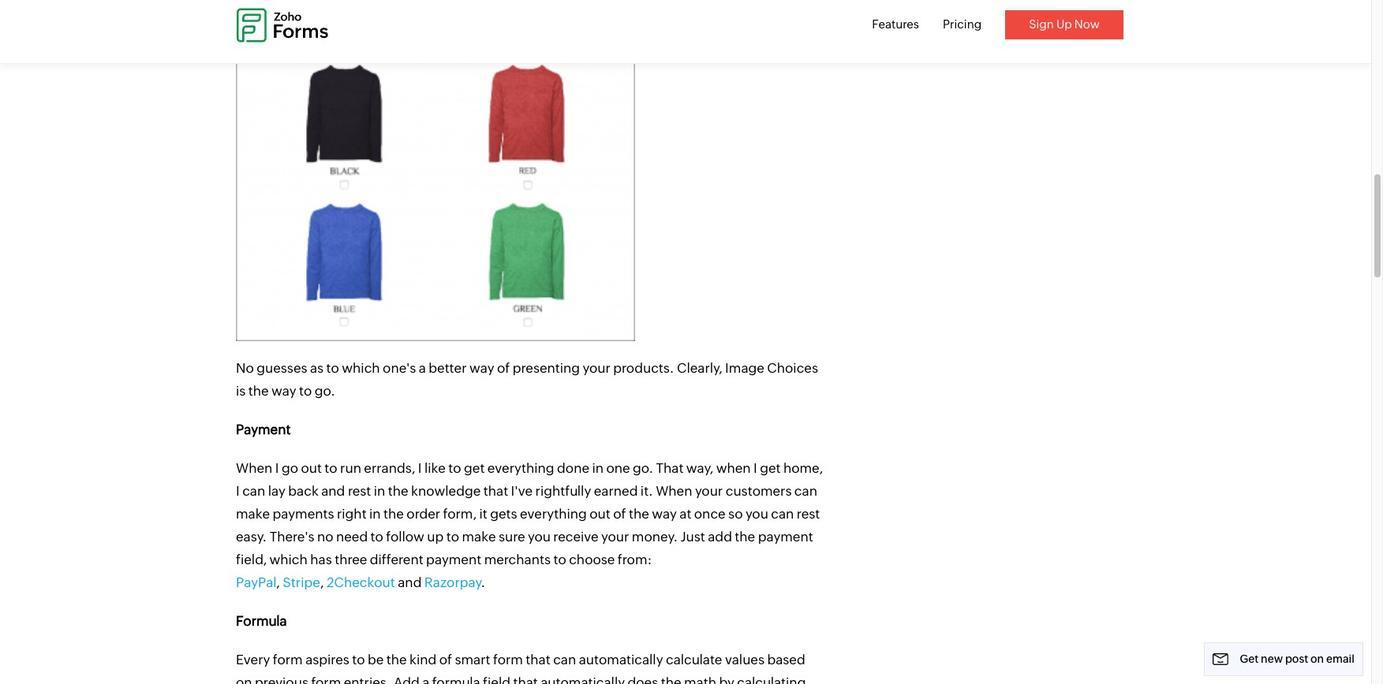 Task type: locate. For each thing, give the bounding box(es) containing it.
automatically up does
[[579, 653, 663, 669]]

every
[[236, 653, 270, 669]]

to left "be"
[[352, 653, 365, 669]]

1 vertical spatial when
[[656, 484, 692, 500]]

i left lay
[[236, 484, 240, 500]]

when
[[716, 461, 751, 477]]

1 vertical spatial you
[[528, 530, 551, 546]]

out right the go
[[301, 461, 322, 477]]

lay
[[268, 484, 286, 500]]

three
[[335, 553, 367, 569]]

everything down rightfully
[[520, 507, 587, 523]]

when up lay
[[236, 461, 272, 477]]

a
[[419, 361, 426, 377], [422, 676, 429, 685]]

no guesses as to which one's a better way of presenting your products. clearly, image choices is the way to go.
[[236, 361, 818, 400]]

now
[[1075, 17, 1100, 31]]

0 horizontal spatial when
[[236, 461, 272, 477]]

out down earned
[[590, 507, 611, 523]]

1 vertical spatial out
[[590, 507, 611, 523]]

0 horizontal spatial way
[[271, 384, 296, 400]]

1 vertical spatial in
[[369, 507, 381, 523]]

way right the better on the left of page
[[469, 361, 494, 377]]

payment up "razorpay"
[[426, 553, 482, 569]]

when up the at
[[656, 484, 692, 500]]

the up follow
[[384, 507, 404, 523]]

sign up now
[[1029, 17, 1100, 31]]

go.
[[315, 384, 335, 400]]

the
[[248, 384, 269, 400], [388, 484, 408, 500], [384, 507, 404, 523], [629, 507, 649, 523], [735, 530, 755, 546], [386, 653, 407, 669], [661, 676, 681, 685]]

make down it
[[462, 530, 496, 546]]

a right the one's
[[419, 361, 426, 377]]

pricing link
[[943, 17, 982, 31]]

so
[[728, 507, 743, 523]]

payment
[[758, 530, 813, 546], [426, 553, 482, 569]]

can inside every form aspires to be the kind of smart form that can automatically calculate values based on previous form entries. add a formula field that automatically does the math by calculatin
[[553, 653, 576, 669]]

0 vertical spatial which
[[342, 361, 380, 377]]

, left stripe link
[[276, 576, 280, 591]]

of left presenting
[[497, 361, 510, 377]]

that right field at the left of page
[[513, 676, 538, 685]]

0 horizontal spatial get
[[464, 461, 485, 477]]

everything
[[488, 461, 554, 477], [520, 507, 587, 523]]

values
[[725, 653, 765, 669]]

of up formula
[[439, 653, 452, 669]]

0 vertical spatial a
[[419, 361, 426, 377]]

errands,
[[364, 461, 415, 477]]

automatically
[[579, 653, 663, 669], [541, 676, 625, 685]]

way left the at
[[652, 507, 677, 523]]

at
[[680, 507, 692, 523]]

on previous form
[[236, 676, 341, 685]]

everything up i've at the left of the page
[[488, 461, 554, 477]]

razorpay
[[424, 576, 481, 591]]

features link
[[872, 17, 919, 31]]

knowledge that
[[411, 484, 508, 500]]

formula
[[432, 676, 480, 685]]

make
[[236, 507, 270, 523], [462, 530, 496, 546]]

1 , from the left
[[276, 576, 280, 591]]

0 vertical spatial your
[[583, 361, 611, 377]]

you right sure
[[528, 530, 551, 546]]

get
[[464, 461, 485, 477], [760, 461, 781, 477]]

payment down rest
[[758, 530, 813, 546]]

you right so at right bottom
[[746, 507, 768, 523]]

features
[[872, 17, 919, 31]]

1 horizontal spatial ,
[[320, 576, 324, 591]]

sure
[[499, 530, 525, 546]]

1 vertical spatial payment
[[426, 553, 482, 569]]

is
[[236, 384, 246, 400]]

1 horizontal spatial make
[[462, 530, 496, 546]]

which left the one's
[[342, 361, 380, 377]]

the down errands,
[[388, 484, 408, 500]]

1 horizontal spatial payment
[[758, 530, 813, 546]]

in left one
[[592, 461, 604, 477]]

in
[[592, 461, 604, 477], [369, 507, 381, 523]]

home,
[[783, 461, 823, 477]]

every form aspires to be the kind of smart form that can automatically calculate values based on previous form entries. add a formula field that automatically does the math by calculatin
[[236, 653, 806, 685]]

the down it.
[[629, 507, 649, 523]]

1 vertical spatial your
[[601, 530, 629, 546]]

automatically left does
[[541, 676, 625, 685]]

which up the stripe at bottom
[[269, 553, 308, 569]]

your up 'from:'
[[601, 530, 629, 546]]

i left 'like'
[[418, 461, 422, 477]]

to right 'like'
[[448, 461, 461, 477]]

the right is
[[248, 384, 269, 400]]

0 vertical spatial you
[[746, 507, 768, 523]]

to inside every form aspires to be the kind of smart form that can automatically calculate values based on previous form entries. add a formula field that automatically does the math by calculatin
[[352, 653, 365, 669]]

2checkout
[[327, 576, 395, 591]]

which inside no guesses as to which one's a better way of presenting your products. clearly, image choices is the way to go.
[[342, 361, 380, 377]]

the inside no guesses as to which one's a better way of presenting your products. clearly, image choices is the way to go.
[[248, 384, 269, 400]]

0 horizontal spatial in
[[369, 507, 381, 523]]

0 vertical spatial in
[[592, 461, 604, 477]]

1 horizontal spatial get
[[760, 461, 781, 477]]

run
[[340, 461, 361, 477]]

1 vertical spatial way
[[271, 384, 296, 400]]

2 horizontal spatial way
[[652, 507, 677, 523]]

need
[[336, 530, 368, 546]]

1 vertical spatial a
[[422, 676, 429, 685]]

in right right
[[369, 507, 381, 523]]

no
[[236, 361, 254, 377]]

0 vertical spatial when
[[236, 461, 272, 477]]

0 vertical spatial way
[[469, 361, 494, 377]]

payments
[[273, 507, 334, 523]]

post
[[1285, 653, 1309, 666]]

2 horizontal spatial of
[[613, 507, 626, 523]]

1 vertical spatial of
[[613, 507, 626, 523]]

1 vertical spatial that
[[513, 676, 538, 685]]

out
[[301, 461, 322, 477], [590, 507, 611, 523]]

one
[[606, 461, 630, 477]]

1 horizontal spatial out
[[590, 507, 611, 523]]

0 horizontal spatial of
[[439, 653, 452, 669]]

a down kind
[[422, 676, 429, 685]]

1 horizontal spatial in
[[592, 461, 604, 477]]

once
[[694, 507, 726, 523]]

that right smart form
[[526, 653, 551, 669]]

1 horizontal spatial you
[[746, 507, 768, 523]]

from:
[[618, 553, 652, 569]]

0 horizontal spatial make
[[236, 507, 270, 523]]

way inside when i go out to run errands, i like to get everything done in one go. that way, when i get home, i can lay back and rest in the knowledge that i've rightfully earned it. when your customers can make payments right in the order form, it gets everything out of the way at once so you can rest easy. there's no need to follow up to make sure you receive your money. just add the payment field, which has three different payment merchants to choose from: paypal , stripe , 2checkout and razorpay .
[[652, 507, 677, 523]]

i
[[275, 461, 279, 477], [418, 461, 422, 477], [754, 461, 757, 477], [236, 484, 240, 500]]

0 vertical spatial payment
[[758, 530, 813, 546]]

1 vertical spatial which
[[269, 553, 308, 569]]

can right smart form
[[553, 653, 576, 669]]

of
[[497, 361, 510, 377], [613, 507, 626, 523], [439, 653, 452, 669]]

right
[[337, 507, 367, 523]]

which inside when i go out to run errands, i like to get everything done in one go. that way, when i get home, i can lay back and rest in the knowledge that i've rightfully earned it. when your customers can make payments right in the order form, it gets everything out of the way at once so you can rest easy. there's no need to follow up to make sure you receive your money. just add the payment field, which has three different payment merchants to choose from: paypal , stripe , 2checkout and razorpay .
[[269, 553, 308, 569]]

0 vertical spatial of
[[497, 361, 510, 377]]

2 vertical spatial way
[[652, 507, 677, 523]]

2 vertical spatial of
[[439, 653, 452, 669]]

has
[[310, 553, 332, 569]]

that
[[526, 653, 551, 669], [513, 676, 538, 685]]

can up rest
[[795, 484, 818, 500]]

can
[[242, 484, 265, 500], [795, 484, 818, 500], [771, 507, 794, 523], [553, 653, 576, 669]]

your left products.
[[583, 361, 611, 377]]

1 horizontal spatial which
[[342, 361, 380, 377]]

0 vertical spatial out
[[301, 461, 322, 477]]

0 horizontal spatial ,
[[276, 576, 280, 591]]

1 horizontal spatial of
[[497, 361, 510, 377]]

get up knowledge that
[[464, 461, 485, 477]]

0 horizontal spatial out
[[301, 461, 322, 477]]

image
[[725, 361, 765, 377]]

field,
[[236, 553, 267, 569]]

your inside when i go out to run errands, i like to get everything done in one go. that way, when i get home, i can lay back and rest in the knowledge that i've rightfully earned it. when your customers can make payments right in the order form, it gets everything out of the way at once so you can rest easy. there's no need to follow up to make sure you receive your money. just add the payment field, which has three different payment merchants to choose from: paypal , stripe , 2checkout and razorpay .
[[601, 530, 629, 546]]

can left rest
[[771, 507, 794, 523]]

, down has
[[320, 576, 324, 591]]

get left the home,
[[760, 461, 781, 477]]

0 horizontal spatial which
[[269, 553, 308, 569]]

way down guesses
[[271, 384, 296, 400]]

make up easy. there's
[[236, 507, 270, 523]]

which
[[342, 361, 380, 377], [269, 553, 308, 569]]

of down earned
[[613, 507, 626, 523]]

your customers
[[695, 484, 792, 500]]

rest
[[797, 507, 820, 523]]

1 vertical spatial automatically
[[541, 676, 625, 685]]

receive
[[553, 530, 599, 546]]

stripe
[[283, 576, 320, 591]]

to down "receive"
[[553, 553, 566, 569]]

choose
[[569, 553, 615, 569]]

pricing
[[943, 17, 982, 31]]



Task type: describe. For each thing, give the bounding box(es) containing it.
earned
[[594, 484, 638, 500]]

0 vertical spatial automatically
[[579, 653, 663, 669]]

of inside every form aspires to be the kind of smart form that can automatically calculate values based on previous form entries. add a formula field that automatically does the math by calculatin
[[439, 653, 452, 669]]

merchants
[[484, 553, 551, 569]]

up
[[427, 530, 444, 546]]

email
[[1326, 653, 1355, 666]]

of inside when i go out to run errands, i like to get everything done in one go. that way, when i get home, i can lay back and rest in the knowledge that i've rightfully earned it. when your customers can make payments right in the order form, it gets everything out of the way at once so you can rest easy. there's no need to follow up to make sure you receive your money. just add the payment field, which has three different payment merchants to choose from: paypal , stripe , 2checkout and razorpay .
[[613, 507, 626, 523]]

kind
[[410, 653, 437, 669]]

easy. there's
[[236, 530, 314, 546]]

sign up now link
[[1005, 10, 1124, 39]]

a inside every form aspires to be the kind of smart form that can automatically calculate values based on previous form entries. add a formula field that automatically does the math by calculatin
[[422, 676, 429, 685]]

to left run at the bottom left of the page
[[325, 461, 337, 477]]

the right does
[[661, 676, 681, 685]]

2 get from the left
[[760, 461, 781, 477]]

guesses
[[257, 361, 307, 377]]

a inside no guesses as to which one's a better way of presenting your products. clearly, image choices is the way to go.
[[419, 361, 426, 377]]

field
[[483, 676, 511, 685]]

form
[[273, 653, 303, 669]]

paypal link
[[236, 576, 276, 591]]

when i go out to run errands, i like to get everything done in one go. that way, when i get home, i can lay back and rest in the knowledge that i've rightfully earned it. when your customers can make payments right in the order form, it gets everything out of the way at once so you can rest easy. there's no need to follow up to make sure you receive your money. just add the payment field, which has three different payment merchants to choose from: paypal , stripe , 2checkout and razorpay .
[[236, 461, 823, 591]]

to left go.
[[299, 384, 312, 400]]

up
[[1057, 17, 1072, 31]]

clearly,
[[677, 361, 723, 377]]

to right up
[[446, 530, 459, 546]]

calculate
[[666, 653, 722, 669]]

new
[[1261, 653, 1283, 666]]

aspires
[[305, 653, 349, 669]]

0 vertical spatial that
[[526, 653, 551, 669]]

i left the go
[[275, 461, 279, 477]]

back
[[288, 484, 319, 500]]

done
[[557, 461, 589, 477]]

one's
[[383, 361, 416, 377]]

be
[[368, 653, 384, 669]]

and rest in
[[321, 484, 385, 500]]

get new post on email
[[1240, 653, 1355, 666]]

stripe link
[[283, 576, 320, 591]]

to right as
[[326, 361, 339, 377]]

order
[[407, 507, 440, 523]]

money.
[[632, 530, 678, 546]]

sign
[[1029, 17, 1054, 31]]

go. that
[[633, 461, 684, 477]]

rightfully
[[535, 484, 591, 500]]

better
[[429, 361, 467, 377]]

the right "be"
[[386, 653, 407, 669]]

follow
[[386, 530, 424, 546]]

as
[[310, 361, 324, 377]]

1 horizontal spatial way
[[469, 361, 494, 377]]

it.
[[641, 484, 653, 500]]

based
[[767, 653, 805, 669]]

add
[[708, 530, 732, 546]]

to right need
[[371, 530, 383, 546]]

by
[[719, 676, 735, 685]]

go
[[282, 461, 298, 477]]

form,
[[443, 507, 477, 523]]

razorpay link
[[424, 576, 481, 591]]

way,
[[686, 461, 714, 477]]

presenting
[[513, 361, 580, 377]]

smart form
[[455, 653, 523, 669]]

0 horizontal spatial payment
[[426, 553, 482, 569]]

it
[[479, 507, 487, 523]]

and
[[398, 576, 422, 591]]

paypal
[[236, 576, 276, 591]]

different
[[370, 553, 424, 569]]

0 vertical spatial make
[[236, 507, 270, 523]]

1 vertical spatial everything
[[520, 507, 587, 523]]

0 vertical spatial everything
[[488, 461, 554, 477]]

0 horizontal spatial you
[[528, 530, 551, 546]]

formula
[[236, 614, 287, 630]]

payment
[[236, 423, 291, 438]]

your inside no guesses as to which one's a better way of presenting your products. clearly, image choices is the way to go.
[[583, 361, 611, 377]]

get
[[1240, 653, 1259, 666]]

i right the when
[[754, 461, 757, 477]]

can left lay
[[242, 484, 265, 500]]

.
[[481, 576, 485, 591]]

entries. add
[[344, 676, 420, 685]]

choices
[[767, 361, 818, 377]]

like
[[425, 461, 446, 477]]

just
[[681, 530, 705, 546]]

math
[[684, 676, 716, 685]]

does
[[628, 676, 658, 685]]

1 get from the left
[[464, 461, 485, 477]]

on
[[1311, 653, 1324, 666]]

1 vertical spatial make
[[462, 530, 496, 546]]

gets
[[490, 507, 517, 523]]

no
[[317, 530, 333, 546]]

i've
[[511, 484, 533, 500]]

1 horizontal spatial when
[[656, 484, 692, 500]]

of inside no guesses as to which one's a better way of presenting your products. clearly, image choices is the way to go.
[[497, 361, 510, 377]]

2checkout link
[[327, 576, 395, 591]]

products.
[[613, 361, 674, 377]]

the down so at right bottom
[[735, 530, 755, 546]]

2 , from the left
[[320, 576, 324, 591]]



Task type: vqa. For each thing, say whether or not it's contained in the screenshot.
form, at the left
yes



